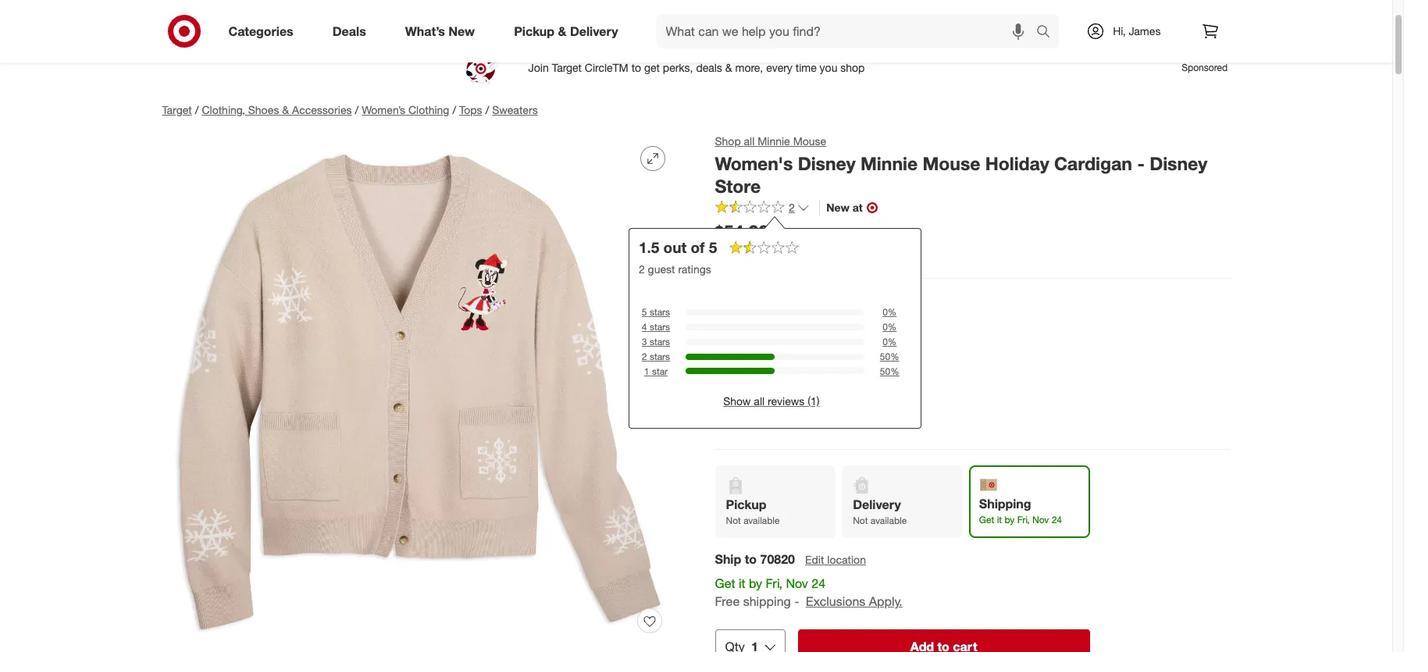 Task type: vqa. For each thing, say whether or not it's contained in the screenshot.
policy
no



Task type: describe. For each thing, give the bounding box(es) containing it.
4 stars
[[642, 321, 670, 333]]

accessories
[[292, 103, 352, 116]]

$54.99 when purchased online
[[715, 221, 831, 260]]

m link
[[717, 393, 751, 427]]

by inside shipping get it by fri, nov 24
[[1005, 514, 1015, 526]]

shop
[[715, 134, 741, 148]]

2 for 2 stars
[[642, 351, 647, 362]]

0 horizontal spatial mouse
[[793, 134, 827, 148]]

0 vertical spatial minnie
[[758, 134, 790, 148]]

cardigan
[[1055, 152, 1133, 174]]

holiday
[[986, 152, 1050, 174]]

by inside the get it by fri, nov 24 free shipping - exclusions apply.
[[749, 576, 763, 591]]

1 horizontal spatial &
[[558, 23, 567, 39]]

to
[[745, 552, 757, 567]]

start
[[833, 11, 859, 24]]

What can we help you find? suggestions appear below search field
[[657, 14, 1041, 48]]

what's new link
[[392, 14, 495, 48]]

1.5
[[639, 239, 660, 257]]

women's clothing link
[[362, 103, 449, 116]]

nov inside shipping get it by fri, nov 24
[[1033, 514, 1049, 526]]

women&#39;s disney minnie mouse holiday cardigan - disney store, 1 of 5 image
[[162, 134, 678, 649]]

free
[[715, 594, 740, 609]]

exclusions
[[806, 594, 866, 609]]

all for shop all minnie mouse women's disney minnie mouse holiday cardigan - disney store
[[744, 134, 755, 148]]

clothing,
[[202, 103, 245, 116]]

size for size xl size chart
[[715, 366, 739, 382]]

target
[[162, 103, 192, 116]]

(1)
[[808, 394, 820, 408]]

ship to 70820
[[715, 552, 795, 567]]

4
[[642, 321, 647, 333]]

show all reviews (1)
[[724, 394, 820, 408]]

- inside shop all minnie mouse women's disney minnie mouse holiday cardigan - disney store
[[1138, 152, 1145, 174]]

deals
[[333, 23, 366, 39]]

xl link
[[798, 393, 834, 427]]

womens up womens plus at the bottom of the page
[[783, 295, 834, 311]]

edit
[[805, 553, 824, 566]]

tops link
[[459, 103, 482, 116]]

exclusions apply. link
[[806, 594, 903, 609]]

% for 2 stars
[[891, 351, 900, 362]]

pickup & delivery link
[[501, 14, 638, 48]]

it inside shipping get it by fri, nov 24
[[997, 514, 1002, 526]]

of
[[691, 239, 705, 257]]

womens for womens link
[[727, 331, 778, 347]]

% for 3 stars
[[888, 336, 897, 348]]

0 % for 3 stars
[[883, 336, 897, 348]]

all for show all reviews (1)
[[754, 394, 765, 408]]

nov inside the get it by fri, nov 24 free shipping - exclusions apply.
[[786, 576, 808, 591]]

0 vertical spatial xl
[[745, 366, 761, 382]]

70820
[[761, 552, 795, 567]]

search button
[[1030, 14, 1067, 52]]

chart
[[791, 368, 817, 381]]

3 / from the left
[[453, 103, 456, 116]]

new inside what's new link
[[449, 23, 475, 39]]

when
[[715, 247, 744, 260]]

1 horizontal spatial mouse
[[923, 152, 981, 174]]

5 stars
[[642, 307, 670, 318]]

reviews
[[768, 394, 805, 408]]

categories link
[[215, 14, 313, 48]]

1 horizontal spatial 5
[[709, 239, 717, 257]]

store
[[715, 175, 761, 197]]

2 / from the left
[[355, 103, 359, 116]]

women's
[[715, 152, 793, 174]]

delivery not available
[[853, 497, 907, 527]]

new at
[[827, 201, 863, 214]]

get it by fri, nov 24 free shipping - exclusions apply.
[[715, 576, 903, 609]]

what's new
[[405, 23, 475, 39]]

womens plus link
[[794, 322, 891, 356]]

group containing size group
[[714, 295, 1231, 362]]

2 disney from the left
[[1150, 152, 1208, 174]]

% for 5 stars
[[888, 307, 897, 318]]

available for delivery
[[871, 515, 907, 527]]

deals link
[[319, 14, 386, 48]]

save on top gifts & find new deals each week. start saving
[[604, 11, 895, 24]]

hi, james
[[1113, 24, 1161, 37]]

stars for 3 stars
[[650, 336, 670, 348]]

guest
[[648, 263, 675, 276]]

2 stars
[[642, 351, 670, 362]]

womens for womens plus
[[804, 331, 853, 347]]

saving
[[862, 11, 895, 24]]

find
[[700, 11, 718, 24]]

1.5 out of 5
[[639, 239, 717, 257]]

0 % for 4 stars
[[883, 321, 897, 333]]

target link
[[162, 103, 192, 116]]

shipping get it by fri, nov 24
[[979, 496, 1062, 526]]

out
[[664, 239, 687, 257]]

shoes
[[248, 103, 279, 116]]

not for pickup
[[726, 515, 741, 527]]

at
[[853, 201, 863, 214]]

clothing, shoes & accessories link
[[202, 103, 352, 116]]

0 for 4 stars
[[883, 321, 888, 333]]

what's
[[405, 23, 445, 39]]

it inside the get it by fri, nov 24 free shipping - exclusions apply.
[[739, 576, 746, 591]]

1 disney from the left
[[798, 152, 856, 174]]

clothing
[[409, 103, 449, 116]]

advertisement region
[[150, 49, 1243, 87]]

plus
[[857, 331, 881, 347]]

0 % for 5 stars
[[883, 307, 897, 318]]

l
[[771, 402, 778, 418]]

not for delivery
[[853, 515, 868, 527]]

3 stars
[[642, 336, 670, 348]]

0 for 3 stars
[[883, 336, 888, 348]]

50 for stars
[[880, 351, 891, 362]]

1 horizontal spatial new
[[827, 201, 850, 214]]



Task type: locate. For each thing, give the bounding box(es) containing it.
stars down 5 stars on the top left of the page
[[650, 321, 670, 333]]

pickup for &
[[514, 23, 555, 39]]

1 available from the left
[[744, 515, 780, 527]]

/ left the tops link
[[453, 103, 456, 116]]

edit location button
[[805, 552, 867, 569]]

1 vertical spatial all
[[754, 394, 765, 408]]

0
[[883, 307, 888, 318], [883, 321, 888, 333], [883, 336, 888, 348]]

1 0 % from the top
[[883, 307, 897, 318]]

size chart button
[[767, 366, 818, 384]]

womens link
[[717, 322, 788, 356]]

0 vertical spatial pickup
[[514, 23, 555, 39]]

2 vertical spatial 2
[[642, 351, 647, 362]]

0 horizontal spatial by
[[749, 576, 763, 591]]

xl right reviews
[[808, 402, 824, 418]]

1 horizontal spatial fri,
[[1018, 514, 1030, 526]]

24 inside the get it by fri, nov 24 free shipping - exclusions apply.
[[812, 576, 826, 591]]

1 / from the left
[[195, 103, 199, 116]]

2 down 3
[[642, 351, 647, 362]]

2 up $54.99 when purchased online at the right of the page
[[789, 201, 795, 214]]

stars for 4 stars
[[650, 321, 670, 333]]

$54.99
[[715, 221, 769, 243]]

1 50 from the top
[[880, 351, 891, 362]]

5 up 4
[[642, 307, 647, 318]]

shop all minnie mouse women's disney minnie mouse holiday cardigan - disney store
[[715, 134, 1208, 197]]

2 stars from the top
[[650, 321, 670, 333]]

3 0 from the top
[[883, 336, 888, 348]]

edit location
[[805, 553, 866, 566]]

/ right the tops link
[[486, 103, 489, 116]]

ship
[[715, 552, 742, 567]]

stars up star
[[650, 351, 670, 362]]

& for target / clothing, shoes & accessories / women's clothing / tops / sweaters
[[282, 103, 289, 116]]

sweaters link
[[492, 103, 538, 116]]

0 vertical spatial 2
[[789, 201, 795, 214]]

1 vertical spatial minnie
[[861, 152, 918, 174]]

0 horizontal spatial get
[[715, 576, 735, 591]]

% for 4 stars
[[888, 321, 897, 333]]

group containing size
[[714, 366, 1231, 434]]

stars for 2 stars
[[650, 351, 670, 362]]

delivery inside delivery not available
[[853, 497, 901, 512]]

1 horizontal spatial delivery
[[853, 497, 901, 512]]

1 vertical spatial pickup
[[726, 497, 767, 512]]

womens left plus
[[804, 331, 853, 347]]

0 vertical spatial 24
[[1052, 514, 1062, 526]]

0 vertical spatial mouse
[[793, 134, 827, 148]]

pickup not available
[[726, 497, 780, 527]]

delivery
[[570, 23, 618, 39], [853, 497, 901, 512]]

/ right the target
[[195, 103, 199, 116]]

1 stars from the top
[[650, 307, 670, 318]]

0 horizontal spatial nov
[[786, 576, 808, 591]]

50
[[880, 351, 891, 362], [880, 365, 891, 377]]

& left save
[[558, 23, 567, 39]]

available inside pickup not available
[[744, 515, 780, 527]]

james
[[1129, 24, 1161, 37]]

hi,
[[1113, 24, 1126, 37]]

1 horizontal spatial nov
[[1033, 514, 1049, 526]]

size inside 'size xl size chart'
[[768, 368, 788, 381]]

0 horizontal spatial fri,
[[766, 576, 783, 591]]

1 vertical spatial new
[[827, 201, 850, 214]]

0 horizontal spatial minnie
[[758, 134, 790, 148]]

fri,
[[1018, 514, 1030, 526], [766, 576, 783, 591]]

minnie up at
[[861, 152, 918, 174]]

group
[[742, 295, 777, 311]]

not up location
[[853, 515, 868, 527]]

purchased
[[747, 247, 799, 260]]

it down shipping
[[997, 514, 1002, 526]]

1 vertical spatial 0 %
[[883, 321, 897, 333]]

1 vertical spatial 24
[[812, 576, 826, 591]]

fri, up shipping
[[766, 576, 783, 591]]

3 stars from the top
[[650, 336, 670, 348]]

50 % for stars
[[880, 351, 900, 362]]

categories
[[228, 23, 294, 39]]

2 50 from the top
[[880, 365, 891, 377]]

0 vertical spatial delivery
[[570, 23, 618, 39]]

apply.
[[869, 594, 903, 609]]

delivery up location
[[853, 497, 901, 512]]

get inside the get it by fri, nov 24 free shipping - exclusions apply.
[[715, 576, 735, 591]]

0 horizontal spatial -
[[795, 594, 799, 609]]

xl
[[745, 366, 761, 382], [808, 402, 824, 418]]

by
[[1005, 514, 1015, 526], [749, 576, 763, 591]]

minnie up women's
[[758, 134, 790, 148]]

24
[[1052, 514, 1062, 526], [812, 576, 826, 591]]

& left find
[[690, 11, 697, 24]]

all inside shop all minnie mouse women's disney minnie mouse holiday cardigan - disney store
[[744, 134, 755, 148]]

available for pickup
[[744, 515, 780, 527]]

pickup & delivery
[[514, 23, 618, 39]]

1 vertical spatial group
[[714, 366, 1231, 434]]

0 vertical spatial group
[[714, 295, 1231, 362]]

1 vertical spatial fri,
[[766, 576, 783, 591]]

size left chart
[[768, 368, 788, 381]]

1 vertical spatial nov
[[786, 576, 808, 591]]

not inside pickup not available
[[726, 515, 741, 527]]

get inside shipping get it by fri, nov 24
[[979, 514, 995, 526]]

save
[[604, 11, 628, 24]]

50 for star
[[880, 365, 891, 377]]

sweaters
[[492, 103, 538, 116]]

stars
[[650, 307, 670, 318], [650, 321, 670, 333], [650, 336, 670, 348], [650, 351, 670, 362]]

0 horizontal spatial pickup
[[514, 23, 555, 39]]

m
[[729, 402, 739, 418]]

4 / from the left
[[486, 103, 489, 116]]

0 vertical spatial nov
[[1033, 514, 1049, 526]]

/ left women's
[[355, 103, 359, 116]]

pickup for not
[[726, 497, 767, 512]]

% for 1 star
[[891, 365, 900, 377]]

1 vertical spatial delivery
[[853, 497, 901, 512]]

1 horizontal spatial pickup
[[726, 497, 767, 512]]

1 horizontal spatial disney
[[1150, 152, 1208, 174]]

size
[[715, 295, 739, 311], [715, 366, 739, 382], [768, 368, 788, 381]]

1 horizontal spatial minnie
[[861, 152, 918, 174]]

1 vertical spatial -
[[795, 594, 799, 609]]

group
[[714, 295, 1231, 362], [714, 366, 1231, 434]]

1 horizontal spatial it
[[997, 514, 1002, 526]]

size up show
[[715, 366, 739, 382]]

1 group from the top
[[714, 295, 1231, 362]]

0 vertical spatial -
[[1138, 152, 1145, 174]]

ratings
[[678, 263, 711, 276]]

womens down group
[[727, 331, 778, 347]]

new right what's
[[449, 23, 475, 39]]

0 vertical spatial 5
[[709, 239, 717, 257]]

stars up 2 stars
[[650, 336, 670, 348]]

2 for 2
[[789, 201, 795, 214]]

it
[[997, 514, 1002, 526], [739, 576, 746, 591]]

1 vertical spatial by
[[749, 576, 763, 591]]

- right 'cardigan'
[[1138, 152, 1145, 174]]

1 vertical spatial 50 %
[[880, 365, 900, 377]]

week.
[[801, 11, 830, 24]]

1 vertical spatial 5
[[642, 307, 647, 318]]

not up ship
[[726, 515, 741, 527]]

xl up show
[[745, 366, 761, 382]]

minnie
[[758, 134, 790, 148], [861, 152, 918, 174]]

2 available from the left
[[871, 515, 907, 527]]

1 vertical spatial mouse
[[923, 152, 981, 174]]

3 0 % from the top
[[883, 336, 897, 348]]

0 horizontal spatial disney
[[798, 152, 856, 174]]

pickup inside pickup not available
[[726, 497, 767, 512]]

tops
[[459, 103, 482, 116]]

0 vertical spatial fri,
[[1018, 514, 1030, 526]]

4 stars from the top
[[650, 351, 670, 362]]

1
[[644, 365, 650, 377]]

1 horizontal spatial by
[[1005, 514, 1015, 526]]

fri, inside shipping get it by fri, nov 24
[[1018, 514, 1030, 526]]

0 horizontal spatial delivery
[[570, 23, 618, 39]]

gifts
[[666, 11, 687, 24]]

1 0 from the top
[[883, 307, 888, 318]]

new left at
[[827, 201, 850, 214]]

2 50 % from the top
[[880, 365, 900, 377]]

0 horizontal spatial not
[[726, 515, 741, 527]]

shipping
[[743, 594, 791, 609]]

2 0 % from the top
[[883, 321, 897, 333]]

1 vertical spatial 50
[[880, 365, 891, 377]]

new
[[721, 11, 742, 24]]

0 vertical spatial by
[[1005, 514, 1015, 526]]

target / clothing, shoes & accessories / women's clothing / tops / sweaters
[[162, 103, 538, 116]]

all
[[744, 134, 755, 148], [754, 394, 765, 408]]

2 guest ratings
[[639, 263, 711, 276]]

top
[[647, 11, 663, 24]]

new
[[449, 23, 475, 39], [827, 201, 850, 214]]

3
[[642, 336, 647, 348]]

it up free
[[739, 576, 746, 591]]

get down shipping
[[979, 514, 995, 526]]

stars for 5 stars
[[650, 307, 670, 318]]

l link
[[757, 393, 792, 427]]

0 horizontal spatial it
[[739, 576, 746, 591]]

1 horizontal spatial available
[[871, 515, 907, 527]]

0 for 5 stars
[[883, 307, 888, 318]]

show all reviews (1) button
[[724, 394, 820, 409]]

0 horizontal spatial &
[[282, 103, 289, 116]]

on
[[631, 11, 644, 24]]

- right shipping
[[795, 594, 799, 609]]

get up free
[[715, 576, 735, 591]]

50 %
[[880, 351, 900, 362], [880, 365, 900, 377]]

get
[[979, 514, 995, 526], [715, 576, 735, 591]]

1 horizontal spatial xl
[[808, 402, 824, 418]]

size for size group womens
[[715, 295, 739, 311]]

0 vertical spatial 50 %
[[880, 351, 900, 362]]

search
[[1030, 25, 1067, 40]]

disney
[[798, 152, 856, 174], [1150, 152, 1208, 174]]

1 star
[[644, 365, 668, 377]]

2 vertical spatial 0 %
[[883, 336, 897, 348]]

2 vertical spatial 0
[[883, 336, 888, 348]]

50 % for star
[[880, 365, 900, 377]]

pickup
[[514, 23, 555, 39], [726, 497, 767, 512]]

all right shop
[[744, 134, 755, 148]]

all left the l
[[754, 394, 765, 408]]

&
[[690, 11, 697, 24], [558, 23, 567, 39], [282, 103, 289, 116]]

& for save on top gifts & find new deals each week. start saving
[[690, 11, 697, 24]]

0 vertical spatial it
[[997, 514, 1002, 526]]

womens
[[783, 295, 834, 311], [727, 331, 778, 347], [804, 331, 853, 347]]

0 vertical spatial new
[[449, 23, 475, 39]]

1 vertical spatial get
[[715, 576, 735, 591]]

1 vertical spatial it
[[739, 576, 746, 591]]

0 vertical spatial 0
[[883, 307, 888, 318]]

1 not from the left
[[726, 515, 741, 527]]

2 not from the left
[[853, 515, 868, 527]]

2 link
[[715, 200, 810, 218]]

1 vertical spatial 2
[[639, 263, 645, 276]]

shipping
[[979, 496, 1032, 512]]

star
[[652, 365, 668, 377]]

%
[[888, 307, 897, 318], [888, 321, 897, 333], [888, 336, 897, 348], [891, 351, 900, 362], [891, 365, 900, 377]]

2 0 from the top
[[883, 321, 888, 333]]

0 horizontal spatial xl
[[745, 366, 761, 382]]

- inside the get it by fri, nov 24 free shipping - exclusions apply.
[[795, 594, 799, 609]]

0 horizontal spatial 5
[[642, 307, 647, 318]]

each
[[774, 11, 798, 24]]

size left group
[[715, 295, 739, 311]]

not inside delivery not available
[[853, 515, 868, 527]]

delivery left on
[[570, 23, 618, 39]]

size xl size chart
[[715, 366, 817, 382]]

1 horizontal spatial not
[[853, 515, 868, 527]]

0 horizontal spatial available
[[744, 515, 780, 527]]

0 horizontal spatial 24
[[812, 576, 826, 591]]

2 group from the top
[[714, 366, 1231, 434]]

1 vertical spatial 0
[[883, 321, 888, 333]]

0 vertical spatial all
[[744, 134, 755, 148]]

1 horizontal spatial 24
[[1052, 514, 1062, 526]]

1 horizontal spatial -
[[1138, 152, 1145, 174]]

2 horizontal spatial &
[[690, 11, 697, 24]]

-
[[1138, 152, 1145, 174], [795, 594, 799, 609]]

not
[[726, 515, 741, 527], [853, 515, 868, 527]]

5 right of
[[709, 239, 717, 257]]

1 vertical spatial xl
[[808, 402, 824, 418]]

1 horizontal spatial get
[[979, 514, 995, 526]]

location
[[827, 553, 866, 566]]

0 horizontal spatial new
[[449, 23, 475, 39]]

1 50 % from the top
[[880, 351, 900, 362]]

stars up 4 stars
[[650, 307, 670, 318]]

0 vertical spatial 0 %
[[883, 307, 897, 318]]

& right 'shoes'
[[282, 103, 289, 116]]

available inside delivery not available
[[871, 515, 907, 527]]

0 vertical spatial 50
[[880, 351, 891, 362]]

all inside button
[[754, 394, 765, 408]]

mouse
[[793, 134, 827, 148], [923, 152, 981, 174]]

24 inside shipping get it by fri, nov 24
[[1052, 514, 1062, 526]]

by down shipping
[[1005, 514, 1015, 526]]

2 for 2 guest ratings
[[639, 263, 645, 276]]

0 vertical spatial get
[[979, 514, 995, 526]]

online
[[802, 247, 831, 260]]

2 left guest
[[639, 263, 645, 276]]

fri, down shipping
[[1018, 514, 1030, 526]]

women's
[[362, 103, 406, 116]]

by up shipping
[[749, 576, 763, 591]]

deals
[[745, 11, 771, 24]]

fri, inside the get it by fri, nov 24 free shipping - exclusions apply.
[[766, 576, 783, 591]]



